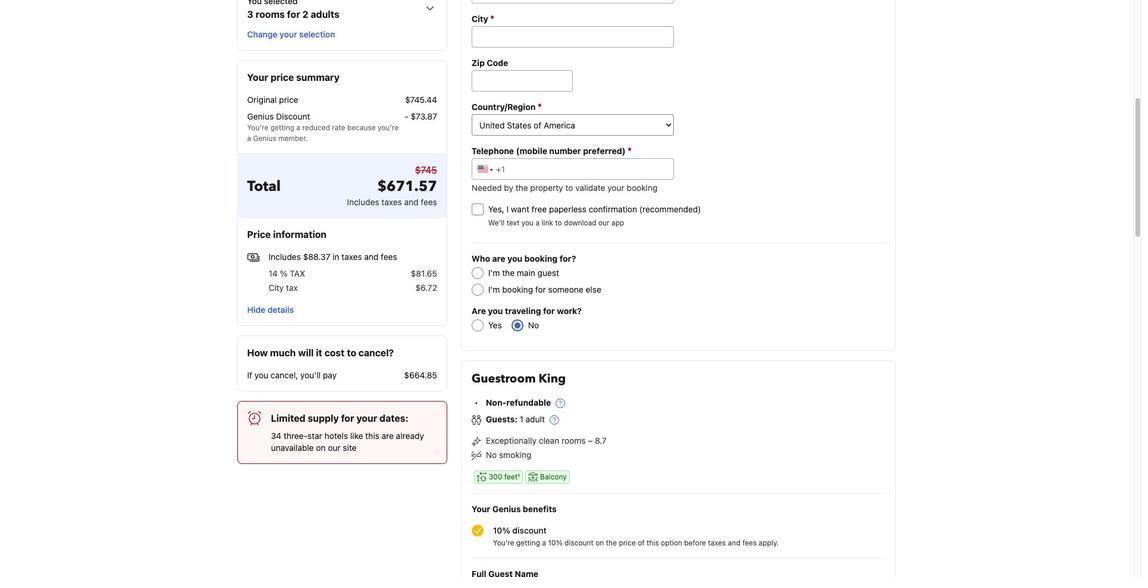 Task type: vqa. For each thing, say whether or not it's contained in the screenshot.
left Fees
yes



Task type: locate. For each thing, give the bounding box(es) containing it.
getting right the you're
[[517, 539, 540, 548]]

rooms right 3
[[256, 9, 285, 20]]

taxes down the $671.57
[[382, 197, 402, 207]]

i
[[507, 204, 509, 214]]

for inside the who are you booking for? element
[[535, 284, 546, 295]]

rooms inside "dropdown button"
[[256, 9, 285, 20]]

0 horizontal spatial on
[[316, 443, 326, 453]]

1 vertical spatial this
[[647, 539, 659, 548]]

$745.44
[[405, 95, 437, 105]]

property
[[530, 183, 563, 193]]

for left work?
[[543, 306, 555, 316]]

2 horizontal spatial *
[[628, 145, 632, 156]]

fees inside 10% discount you're getting a 10% discount on the price of this option before taxes and fees apply.
[[743, 539, 757, 548]]

a inside 10% discount you're getting a 10% discount on the price of this option before taxes and fees apply.
[[542, 539, 546, 548]]

a down 'benefits'
[[542, 539, 546, 548]]

1 vertical spatial to
[[555, 218, 562, 227]]

0 vertical spatial the
[[516, 183, 528, 193]]

this
[[365, 431, 379, 441], [647, 539, 659, 548]]

no up "300"
[[486, 450, 497, 460]]

10% up the you're
[[493, 526, 510, 536]]

3 rooms for  2 adults button
[[247, 0, 437, 21]]

0 horizontal spatial fees
[[381, 252, 397, 262]]

0 vertical spatial our
[[599, 218, 610, 227]]

1 vertical spatial booking
[[525, 254, 558, 264]]

link
[[542, 218, 553, 227]]

10% down 'benefits'
[[548, 539, 563, 548]]

on inside 34 three-star hotels like this are already unavailable on our site
[[316, 443, 326, 453]]

taxes right 'in'
[[342, 252, 362, 262]]

this right like
[[365, 431, 379, 441]]

for left the 2
[[287, 9, 300, 20]]

price left of
[[619, 539, 636, 548]]

price up original price
[[271, 72, 294, 83]]

and down the $671.57
[[404, 197, 419, 207]]

star
[[308, 431, 322, 441]]

your for your price summary
[[247, 72, 268, 83]]

$88.37
[[303, 252, 330, 262]]

this right of
[[647, 539, 659, 548]]

1 horizontal spatial city
[[472, 14, 488, 24]]

feet²
[[505, 473, 520, 482]]

1 vertical spatial rooms
[[562, 436, 586, 446]]

fees left apply.
[[743, 539, 757, 548]]

genius up the you're
[[247, 111, 274, 121]]

download
[[564, 218, 597, 227]]

$745
[[415, 165, 437, 176]]

traveling
[[505, 306, 541, 316]]

2 vertical spatial the
[[606, 539, 617, 548]]

your
[[280, 29, 297, 39], [608, 183, 625, 193], [357, 413, 377, 424]]

fees right 'in'
[[381, 252, 397, 262]]

booking up the guest
[[525, 254, 558, 264]]

city down 14
[[269, 283, 284, 293]]

telephone (mobile number preferred) *
[[472, 145, 632, 156]]

city inside city *
[[472, 14, 488, 24]]

0 horizontal spatial are
[[382, 431, 394, 441]]

2 horizontal spatial and
[[728, 539, 741, 548]]

your down 3 rooms for  2 adults
[[280, 29, 297, 39]]

* down the zip code text field
[[538, 101, 542, 112]]

you right text
[[522, 218, 534, 227]]

are you traveling for work? element
[[462, 305, 886, 331]]

our inside 34 three-star hotels like this are already unavailable on our site
[[328, 443, 341, 453]]

2 horizontal spatial fees
[[743, 539, 757, 548]]

1 vertical spatial no
[[486, 450, 497, 460]]

2 vertical spatial genius
[[493, 504, 521, 514]]

getting inside genius discount you're getting a reduced rate because you're a genius member. - $73.87
[[271, 123, 294, 132]]

–
[[588, 436, 593, 446]]

adults
[[311, 9, 340, 20]]

includes up %
[[269, 252, 301, 262]]

are down dates:
[[382, 431, 394, 441]]

apply.
[[759, 539, 779, 548]]

0 vertical spatial this
[[365, 431, 379, 441]]

1 vertical spatial includes
[[269, 252, 301, 262]]

1 vertical spatial are
[[382, 431, 394, 441]]

* right preferred)
[[628, 145, 632, 156]]

1 horizontal spatial this
[[647, 539, 659, 548]]

the inside 10% discount you're getting a 10% discount on the price of this option before taxes and fees apply.
[[606, 539, 617, 548]]

change your selection link
[[242, 24, 340, 45]]

a inside yes, i want free paperless confirmation (recommended) we'll text you a link to download our app
[[536, 218, 540, 227]]

genius down "300 feet²"
[[493, 504, 521, 514]]

0 vertical spatial on
[[316, 443, 326, 453]]

the left main
[[502, 268, 515, 278]]

app
[[612, 218, 624, 227]]

city tax
[[269, 283, 298, 293]]

1 vertical spatial price
[[279, 95, 298, 105]]

1 horizontal spatial our
[[599, 218, 610, 227]]

hide
[[247, 305, 265, 315]]

0 horizontal spatial this
[[365, 431, 379, 441]]

for inside 3 rooms for  2 adults "dropdown button"
[[287, 9, 300, 20]]

getting for price
[[271, 123, 294, 132]]

1 vertical spatial on
[[596, 539, 604, 548]]

•
[[475, 398, 478, 408]]

10%
[[493, 526, 510, 536], [548, 539, 563, 548]]

2 vertical spatial to
[[347, 348, 356, 358]]

2 horizontal spatial taxes
[[708, 539, 726, 548]]

taxes right before
[[708, 539, 726, 548]]

0 vertical spatial includes
[[347, 197, 379, 207]]

1 horizontal spatial and
[[404, 197, 419, 207]]

0 horizontal spatial *
[[490, 13, 495, 24]]

to right "link" at the top left of the page
[[555, 218, 562, 227]]

1 vertical spatial city
[[269, 283, 284, 293]]

change
[[247, 29, 278, 39]]

8.7
[[595, 436, 607, 446]]

limited
[[271, 413, 306, 424]]

i'm
[[488, 268, 500, 278], [488, 284, 500, 295]]

booking down i'm the main guest
[[502, 284, 533, 295]]

are right who
[[492, 254, 506, 264]]

0 vertical spatial rooms
[[256, 9, 285, 20]]

total
[[247, 177, 281, 196]]

price information
[[247, 229, 327, 240]]

34
[[271, 431, 281, 441]]

city up zip
[[472, 14, 488, 24]]

0 vertical spatial your
[[247, 72, 268, 83]]

includes down the $671.57
[[347, 197, 379, 207]]

(mobile
[[516, 146, 547, 156]]

2 horizontal spatial your
[[608, 183, 625, 193]]

1 vertical spatial our
[[328, 443, 341, 453]]

preferred)
[[583, 146, 626, 156]]

by
[[504, 183, 514, 193]]

booking up (recommended)
[[627, 183, 658, 193]]

dates:
[[380, 413, 409, 424]]

the left of
[[606, 539, 617, 548]]

0 vertical spatial taxes
[[382, 197, 402, 207]]

1 horizontal spatial your
[[472, 504, 491, 514]]

for up like
[[341, 413, 354, 424]]

exceptionally clean rooms – 8.7
[[486, 436, 607, 446]]

2 vertical spatial price
[[619, 539, 636, 548]]

0 vertical spatial no
[[528, 320, 539, 330]]

on down star
[[316, 443, 326, 453]]

1 vertical spatial *
[[538, 101, 542, 112]]

guestroom king
[[472, 371, 566, 387]]

on
[[316, 443, 326, 453], [596, 539, 604, 548]]

includes for includes $88.37 in taxes and fees
[[269, 252, 301, 262]]

zip code
[[472, 58, 508, 68]]

a left "link" at the top left of the page
[[536, 218, 540, 227]]

the right by
[[516, 183, 528, 193]]

1 vertical spatial your
[[472, 504, 491, 514]]

your up like
[[357, 413, 377, 424]]

telephone
[[472, 146, 514, 156]]

0 vertical spatial genius
[[247, 111, 274, 121]]

0 horizontal spatial your
[[247, 72, 268, 83]]

adult
[[526, 414, 545, 424]]

your down "300"
[[472, 504, 491, 514]]

hide details button
[[242, 300, 299, 321]]

for down the guest
[[535, 284, 546, 295]]

0 vertical spatial *
[[490, 13, 495, 24]]

0 vertical spatial to
[[566, 183, 573, 193]]

0 vertical spatial price
[[271, 72, 294, 83]]

pay
[[323, 370, 337, 380]]

a down the you're
[[247, 134, 251, 143]]

getting inside 10% discount you're getting a 10% discount on the price of this option before taxes and fees apply.
[[517, 539, 540, 548]]

clean
[[539, 436, 560, 446]]

1 horizontal spatial no
[[528, 320, 539, 330]]

None text field
[[472, 0, 674, 4], [472, 26, 674, 48], [472, 0, 674, 4], [472, 26, 674, 48]]

0 horizontal spatial no
[[486, 450, 497, 460]]

you're
[[493, 539, 515, 548]]

0 horizontal spatial getting
[[271, 123, 294, 132]]

the
[[516, 183, 528, 193], [502, 268, 515, 278], [606, 539, 617, 548]]

to
[[566, 183, 573, 193], [555, 218, 562, 227], [347, 348, 356, 358]]

to inside yes, i want free paperless confirmation (recommended) we'll text you a link to download our app
[[555, 218, 562, 227]]

price inside 10% discount you're getting a 10% discount on the price of this option before taxes and fees apply.
[[619, 539, 636, 548]]

i'm booking for someone else
[[488, 284, 602, 295]]

city for tax
[[269, 283, 284, 293]]

to right cost
[[347, 348, 356, 358]]

this inside 10% discount you're getting a 10% discount on the price of this option before taxes and fees apply.
[[647, 539, 659, 548]]

0 horizontal spatial the
[[502, 268, 515, 278]]

0 horizontal spatial our
[[328, 443, 341, 453]]

guests:
[[486, 414, 518, 424]]

1 horizontal spatial getting
[[517, 539, 540, 548]]

1 horizontal spatial to
[[555, 218, 562, 227]]

on left of
[[596, 539, 604, 548]]

our down "hotels"
[[328, 443, 341, 453]]

your inside status
[[357, 413, 377, 424]]

i'm for i'm booking for someone else
[[488, 284, 500, 295]]

2 vertical spatial your
[[357, 413, 377, 424]]

and left apply.
[[728, 539, 741, 548]]

$745 $671.57
[[378, 165, 437, 196]]

option
[[661, 539, 682, 548]]

0 horizontal spatial to
[[347, 348, 356, 358]]

2 vertical spatial fees
[[743, 539, 757, 548]]

1 horizontal spatial taxes
[[382, 197, 402, 207]]

0 vertical spatial getting
[[271, 123, 294, 132]]

1 vertical spatial discount
[[565, 539, 594, 548]]

for
[[287, 9, 300, 20], [535, 284, 546, 295], [543, 306, 555, 316], [341, 413, 354, 424]]

and right 'in'
[[364, 252, 379, 262]]

0 horizontal spatial city
[[269, 283, 284, 293]]

your genius benefits
[[472, 504, 557, 514]]

+1 text field
[[472, 158, 674, 180]]

no for no
[[528, 320, 539, 330]]

your up original
[[247, 72, 268, 83]]

10% discount you're getting a 10% discount on the price of this option before taxes and fees apply.
[[493, 526, 779, 548]]

2 vertical spatial *
[[628, 145, 632, 156]]

1 vertical spatial and
[[364, 252, 379, 262]]

for for else
[[535, 284, 546, 295]]

1 horizontal spatial *
[[538, 101, 542, 112]]

in
[[333, 252, 339, 262]]

0 horizontal spatial rooms
[[256, 9, 285, 20]]

includes for includes taxes and fees
[[347, 197, 379, 207]]

2 i'm from the top
[[488, 284, 500, 295]]

fees down the $671.57
[[421, 197, 437, 207]]

1 horizontal spatial 10%
[[548, 539, 563, 548]]

0 vertical spatial booking
[[627, 183, 658, 193]]

rooms left –
[[562, 436, 586, 446]]

this inside 34 three-star hotels like this are already unavailable on our site
[[365, 431, 379, 441]]

you
[[522, 218, 534, 227], [508, 254, 523, 264], [488, 306, 503, 316], [255, 370, 268, 380]]

2 vertical spatial and
[[728, 539, 741, 548]]

a up member.
[[296, 123, 300, 132]]

genius down the you're
[[253, 134, 276, 143]]

1 horizontal spatial on
[[596, 539, 604, 548]]

0 vertical spatial i'm
[[488, 268, 500, 278]]

0 vertical spatial are
[[492, 254, 506, 264]]

* for country/region *
[[538, 101, 542, 112]]

1 horizontal spatial fees
[[421, 197, 437, 207]]

* up the zip code
[[490, 13, 495, 24]]

limited supply  for your dates:
[[271, 413, 409, 424]]

0 vertical spatial discount
[[513, 526, 547, 536]]

0 vertical spatial your
[[280, 29, 297, 39]]

for inside the limited supply  for your dates: status
[[341, 413, 354, 424]]

fees
[[421, 197, 437, 207], [381, 252, 397, 262], [743, 539, 757, 548]]

your up confirmation
[[608, 183, 625, 193]]

0 horizontal spatial includes
[[269, 252, 301, 262]]

1 vertical spatial getting
[[517, 539, 540, 548]]

much
[[270, 348, 296, 358]]

our left 'app'
[[599, 218, 610, 227]]

1 vertical spatial the
[[502, 268, 515, 278]]

who are you booking for?
[[472, 254, 576, 264]]

price up discount
[[279, 95, 298, 105]]

2
[[303, 9, 309, 20]]

who
[[472, 254, 490, 264]]

1 vertical spatial your
[[608, 183, 625, 193]]

a
[[296, 123, 300, 132], [247, 134, 251, 143], [536, 218, 540, 227], [542, 539, 546, 548]]

to down the +1 text field
[[566, 183, 573, 193]]

0 horizontal spatial and
[[364, 252, 379, 262]]

needed by the property to validate your booking
[[472, 183, 658, 193]]

number
[[550, 146, 581, 156]]

1 vertical spatial i'm
[[488, 284, 500, 295]]

we'll
[[488, 218, 505, 227]]

1 horizontal spatial rooms
[[562, 436, 586, 446]]

$81.65
[[411, 268, 437, 278]]

1 horizontal spatial includes
[[347, 197, 379, 207]]

no inside are you traveling for work? element
[[528, 320, 539, 330]]

1 horizontal spatial are
[[492, 254, 506, 264]]

getting up member.
[[271, 123, 294, 132]]

1 vertical spatial taxes
[[342, 252, 362, 262]]

selection
[[299, 29, 335, 39]]

1 horizontal spatial your
[[357, 413, 377, 424]]

will
[[298, 348, 314, 358]]

2 vertical spatial taxes
[[708, 539, 726, 548]]

2 horizontal spatial the
[[606, 539, 617, 548]]

yes,
[[488, 204, 504, 214]]

you're
[[378, 123, 399, 132]]

0 horizontal spatial your
[[280, 29, 297, 39]]

1 i'm from the top
[[488, 268, 500, 278]]

no down are you traveling for work?
[[528, 320, 539, 330]]

0 vertical spatial city
[[472, 14, 488, 24]]

are
[[492, 254, 506, 264], [382, 431, 394, 441]]

because
[[347, 123, 376, 132]]



Task type: describe. For each thing, give the bounding box(es) containing it.
before
[[684, 539, 706, 548]]

0 vertical spatial and
[[404, 197, 419, 207]]

your price summary
[[247, 72, 340, 83]]

price for your
[[271, 72, 294, 83]]

3 rooms for  2 adults
[[247, 9, 340, 20]]

yes
[[488, 320, 502, 330]]

our inside yes, i want free paperless confirmation (recommended) we'll text you a link to download our app
[[599, 218, 610, 227]]

3
[[247, 9, 253, 20]]

1 vertical spatial genius
[[253, 134, 276, 143]]

on inside 10% discount you're getting a 10% discount on the price of this option before taxes and fees apply.
[[596, 539, 604, 548]]

* for city *
[[490, 13, 495, 24]]

you right if
[[255, 370, 268, 380]]

tax
[[290, 268, 305, 278]]

for for dates:
[[341, 413, 354, 424]]

guests: 1 adult
[[486, 414, 545, 424]]

price for original
[[279, 95, 298, 105]]

your for your genius benefits
[[472, 504, 491, 514]]

1
[[520, 414, 524, 424]]

tax
[[286, 283, 298, 293]]

are inside 34 three-star hotels like this are already unavailable on our site
[[382, 431, 394, 441]]

you up i'm the main guest
[[508, 254, 523, 264]]

want
[[511, 204, 530, 214]]

34 three-star hotels like this are already unavailable on our site
[[271, 431, 424, 453]]

cancel,
[[271, 370, 298, 380]]

non-refundable
[[486, 398, 551, 408]]

getting for genius
[[517, 539, 540, 548]]

i'm for i'm the main guest
[[488, 268, 500, 278]]

free
[[532, 204, 547, 214]]

you up yes at the bottom left of page
[[488, 306, 503, 316]]

1 vertical spatial fees
[[381, 252, 397, 262]]

for for adults
[[287, 9, 300, 20]]

1 vertical spatial 10%
[[548, 539, 563, 548]]

city *
[[472, 13, 495, 24]]

non-
[[486, 398, 507, 408]]

cancel?
[[359, 348, 394, 358]]

member.
[[278, 134, 308, 143]]

are
[[472, 306, 486, 316]]

work?
[[557, 306, 582, 316]]

how much will it cost to cancel?
[[247, 348, 394, 358]]

original
[[247, 95, 277, 105]]

$6.72
[[415, 283, 437, 293]]

information
[[273, 229, 327, 240]]

if
[[247, 370, 252, 380]]

0 horizontal spatial taxes
[[342, 252, 362, 262]]

cost
[[325, 348, 345, 358]]

reduced
[[302, 123, 330, 132]]

for inside are you traveling for work? element
[[543, 306, 555, 316]]

for?
[[560, 254, 576, 264]]

genius discount you're getting a reduced rate because you're a genius member. - $73.87
[[247, 111, 437, 143]]

if you cancel, you'll pay
[[247, 370, 337, 380]]

city for *
[[472, 14, 488, 24]]

i'm the main guest
[[488, 268, 559, 278]]

original price
[[247, 95, 298, 105]]

you inside yes, i want free paperless confirmation (recommended) we'll text you a link to download our app
[[522, 218, 534, 227]]

how
[[247, 348, 268, 358]]

no for no smoking
[[486, 450, 497, 460]]

supply
[[308, 413, 339, 424]]

hide details
[[247, 305, 294, 315]]

0 vertical spatial 10%
[[493, 526, 510, 536]]

0 horizontal spatial discount
[[513, 526, 547, 536]]

exceptionally
[[486, 436, 537, 446]]

confirmation
[[589, 204, 637, 214]]

site
[[343, 443, 357, 453]]

0 vertical spatial fees
[[421, 197, 437, 207]]

zip
[[472, 58, 485, 68]]

smoking
[[499, 450, 532, 460]]

you're
[[247, 123, 269, 132]]

Zip Code text field
[[472, 70, 573, 92]]

1 horizontal spatial the
[[516, 183, 528, 193]]

paperless
[[549, 204, 587, 214]]

code
[[487, 58, 508, 68]]

2 vertical spatial booking
[[502, 284, 533, 295]]

like
[[350, 431, 363, 441]]

country/region *
[[472, 101, 542, 112]]

someone
[[548, 284, 584, 295]]

price
[[247, 229, 271, 240]]

king
[[539, 371, 566, 387]]

rate
[[332, 123, 345, 132]]

limited supply  for your dates: status
[[237, 401, 447, 464]]

1 horizontal spatial discount
[[565, 539, 594, 548]]

-
[[405, 111, 409, 121]]

validate
[[576, 183, 605, 193]]

change your selection
[[247, 29, 335, 39]]

already
[[396, 431, 424, 441]]

who are you booking for? element
[[472, 253, 886, 296]]

%
[[280, 268, 288, 278]]

taxes inside 10% discount you're getting a 10% discount on the price of this option before taxes and fees apply.
[[708, 539, 726, 548]]

else
[[586, 284, 602, 295]]

includes taxes and fees
[[347, 197, 437, 207]]

yes, i want free paperless confirmation (recommended) we'll text you a link to download our app
[[488, 204, 701, 227]]

and inside 10% discount you're getting a 10% discount on the price of this option before taxes and fees apply.
[[728, 539, 741, 548]]

balcony
[[540, 473, 567, 482]]

2 horizontal spatial to
[[566, 183, 573, 193]]

it
[[316, 348, 322, 358]]

guest
[[538, 268, 559, 278]]

$664.85
[[404, 370, 437, 380]]



